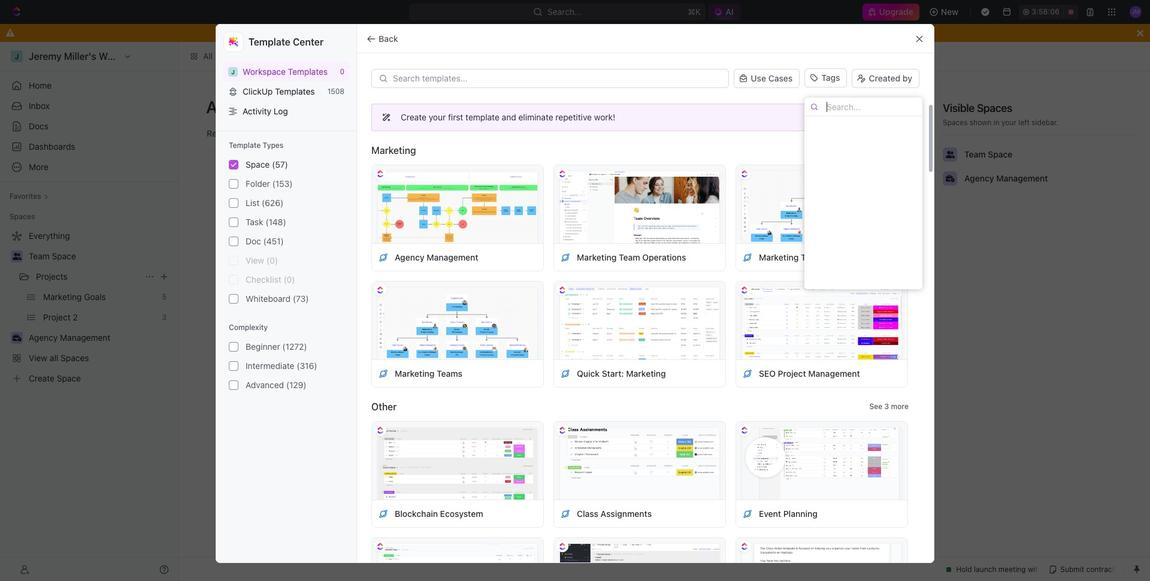 Task type: locate. For each thing, give the bounding box(es) containing it.
new inside new button
[[942, 7, 959, 17]]

sidebar navigation
[[0, 42, 179, 581]]

all spaces down clickup at the left top of page
[[206, 97, 288, 117]]

project
[[778, 368, 807, 379]]

team inside tree
[[29, 251, 50, 261]]

template up workspace
[[249, 37, 291, 47]]

new inside new space button
[[857, 103, 875, 113]]

team down shown
[[965, 149, 986, 159]]

(0) for checklist (0)
[[284, 275, 295, 285]]

0 horizontal spatial agency management
[[395, 252, 479, 262]]

templates for workspace templates
[[288, 67, 328, 77]]

your
[[429, 112, 446, 122], [1002, 118, 1017, 127]]

1 horizontal spatial new
[[942, 7, 959, 17]]

1 vertical spatial marketing teams
[[395, 368, 463, 379]]

activity log
[[243, 106, 288, 116]]

1 vertical spatial user group image
[[12, 253, 21, 260]]

advanced (129)
[[246, 380, 307, 390]]

1 vertical spatial management
[[427, 252, 479, 262]]

1 vertical spatial agency management
[[395, 252, 479, 262]]

1 vertical spatial template
[[229, 141, 261, 150]]

0
[[340, 67, 345, 76]]

sidebar.
[[1032, 118, 1059, 127]]

team space down shown
[[965, 149, 1013, 159]]

log
[[274, 106, 288, 116]]

1 horizontal spatial user group image
[[946, 151, 955, 158]]

0 vertical spatial team space
[[965, 149, 1013, 159]]

your left first
[[429, 112, 446, 122]]

see
[[870, 402, 883, 411]]

0 vertical spatial (0)
[[267, 255, 278, 266]]

all spaces up j
[[203, 51, 244, 61]]

1 vertical spatial templates
[[275, 86, 315, 97]]

advanced
[[246, 380, 284, 390]]

0 horizontal spatial team
[[29, 251, 50, 261]]

new button
[[925, 2, 966, 22]]

2 vertical spatial all
[[528, 264, 537, 273]]

⌘k
[[688, 7, 702, 17]]

your inside visible spaces spaces shown in your left sidebar.
[[1002, 118, 1017, 127]]

1 vertical spatial team space
[[29, 251, 76, 261]]

team left operations
[[619, 252, 641, 262]]

1 vertical spatial teams
[[437, 368, 463, 379]]

folder (153)
[[246, 179, 293, 189]]

0 vertical spatial new
[[942, 7, 959, 17]]

checklist
[[246, 275, 282, 285]]

0 horizontal spatial agency
[[395, 252, 425, 262]]

1 horizontal spatial (0)
[[284, 275, 295, 285]]

space
[[877, 103, 901, 113], [989, 149, 1013, 159], [246, 159, 270, 170], [52, 251, 76, 261]]

1 vertical spatial new
[[857, 103, 875, 113]]

1 vertical spatial more
[[892, 402, 909, 411]]

tags button
[[805, 68, 848, 89]]

your right in
[[1002, 118, 1017, 127]]

doc (451)
[[246, 236, 284, 246]]

team space up projects
[[29, 251, 76, 261]]

template types
[[229, 141, 284, 150]]

template for template types
[[229, 141, 261, 150]]

team
[[965, 149, 986, 159], [29, 251, 50, 261], [619, 252, 641, 262]]

0 vertical spatial templates
[[288, 67, 328, 77]]

new
[[942, 7, 959, 17], [857, 103, 875, 113]]

see 3 more button
[[865, 400, 914, 414]]

0 vertical spatial template
[[249, 37, 291, 47]]

templates for clickup templates
[[275, 86, 315, 97]]

spaces up in
[[978, 102, 1013, 114]]

activity
[[243, 106, 272, 116]]

spaces down visible
[[943, 118, 968, 127]]

favorites
[[10, 192, 41, 201]]

user group image inside sidebar navigation
[[12, 253, 21, 260]]

templates up 'activity log' button
[[275, 86, 315, 97]]

team space
[[965, 149, 1013, 159], [29, 251, 76, 261]]

center
[[293, 37, 324, 47]]

team up projects
[[29, 251, 50, 261]]

space inside button
[[877, 103, 901, 113]]

all
[[203, 51, 213, 61], [206, 97, 226, 117], [528, 264, 537, 273]]

spaces inside sidebar navigation
[[10, 212, 35, 221]]

2 horizontal spatial management
[[997, 173, 1049, 183]]

template for template center
[[249, 37, 291, 47]]

(451)
[[264, 236, 284, 246]]

template
[[249, 37, 291, 47], [229, 141, 261, 150]]

visible
[[943, 102, 975, 114]]

1 horizontal spatial management
[[809, 368, 861, 379]]

marketing team operations
[[577, 252, 687, 262]]

0 horizontal spatial user group image
[[12, 253, 21, 260]]

projects
[[36, 272, 68, 282]]

workspace
[[243, 67, 286, 77]]

1508
[[328, 87, 345, 96]]

upgrade
[[880, 7, 914, 17]]

complexity
[[229, 323, 268, 332]]

list
[[246, 198, 260, 208]]

first
[[448, 112, 464, 122]]

space (57)
[[246, 159, 288, 170]]

0 horizontal spatial your
[[429, 112, 446, 122]]

quick start: marketing
[[577, 368, 666, 379]]

1 horizontal spatial your
[[1002, 118, 1017, 127]]

marketing
[[372, 145, 416, 156], [577, 252, 617, 262], [759, 252, 799, 262], [395, 368, 435, 379], [627, 368, 666, 379]]

template left types
[[229, 141, 261, 150]]

1 horizontal spatial teams
[[801, 252, 827, 262]]

task (148)
[[246, 217, 286, 227]]

(0) up the (73)
[[284, 275, 295, 285]]

spaces down clickup at the left top of page
[[230, 97, 288, 117]]

home link
[[5, 76, 174, 95]]

0 vertical spatial teams
[[801, 252, 827, 262]]

assignments
[[601, 509, 652, 519]]

user group image
[[946, 151, 955, 158], [12, 253, 21, 260]]

0 horizontal spatial teams
[[437, 368, 463, 379]]

new for new
[[942, 7, 959, 17]]

docs
[[29, 121, 49, 131]]

marketing teams
[[759, 252, 827, 262], [395, 368, 463, 379]]

tree
[[5, 227, 174, 388]]

0 horizontal spatial team space
[[29, 251, 76, 261]]

templates
[[288, 67, 328, 77], [275, 86, 315, 97]]

spaces
[[215, 51, 244, 61], [230, 97, 288, 117], [978, 102, 1013, 114], [943, 118, 968, 127], [10, 212, 35, 221], [539, 264, 564, 273]]

teams
[[801, 252, 827, 262], [437, 368, 463, 379]]

and
[[502, 112, 517, 122]]

0 vertical spatial agency
[[965, 173, 995, 183]]

(0) right the view
[[267, 255, 278, 266]]

0 horizontal spatial (0)
[[267, 255, 278, 266]]

(0)
[[267, 255, 278, 266], [284, 275, 295, 285]]

tree containing team space
[[5, 227, 174, 388]]

agency
[[965, 173, 995, 183], [395, 252, 425, 262]]

0 vertical spatial agency management
[[965, 173, 1049, 183]]

1 vertical spatial (0)
[[284, 275, 295, 285]]

1 vertical spatial all spaces
[[206, 97, 288, 117]]

spaces left joined
[[539, 264, 564, 273]]

event
[[759, 509, 782, 519]]

3
[[885, 402, 890, 411]]

1 horizontal spatial agency management
[[965, 173, 1049, 183]]

learn
[[860, 113, 879, 122]]

more
[[881, 113, 899, 122], [892, 402, 909, 411]]

1 horizontal spatial marketing teams
[[759, 252, 827, 262]]

spaces down favorites
[[10, 212, 35, 221]]

template
[[466, 112, 500, 122]]

0 horizontal spatial new
[[857, 103, 875, 113]]

visible spaces spaces shown in your left sidebar.
[[943, 102, 1059, 127]]

0 horizontal spatial marketing teams
[[395, 368, 463, 379]]

templates down center
[[288, 67, 328, 77]]

team space inside sidebar navigation
[[29, 251, 76, 261]]

business time image
[[946, 175, 955, 182]]

create your first template and eliminate repetitive work!
[[401, 112, 616, 122]]



Task type: describe. For each thing, give the bounding box(es) containing it.
1 horizontal spatial team space
[[965, 149, 1013, 159]]

0 vertical spatial more
[[881, 113, 899, 122]]

projects link
[[36, 267, 140, 287]]

0 vertical spatial all
[[203, 51, 213, 61]]

tree inside sidebar navigation
[[5, 227, 174, 388]]

left
[[1019, 118, 1030, 127]]

learn more link
[[855, 110, 904, 125]]

new space button
[[839, 98, 908, 117]]

(626)
[[262, 198, 284, 208]]

see 3 more
[[870, 402, 909, 411]]

docs link
[[5, 117, 174, 136]]

2 vertical spatial management
[[809, 368, 861, 379]]

0 horizontal spatial management
[[427, 252, 479, 262]]

template center
[[249, 37, 324, 47]]

upgrade link
[[863, 4, 920, 20]]

jeremy miller's workspace, , element
[[228, 67, 238, 76]]

(148)
[[266, 217, 286, 227]]

task
[[246, 217, 263, 227]]

quick
[[577, 368, 600, 379]]

seo project management
[[759, 368, 861, 379]]

1 vertical spatial agency
[[395, 252, 425, 262]]

(153)
[[273, 179, 293, 189]]

doc
[[246, 236, 261, 246]]

Search Spaces... text field
[[792, 125, 884, 143]]

favorites button
[[5, 189, 53, 204]]

0 vertical spatial marketing teams
[[759, 252, 827, 262]]

view (0)
[[246, 255, 278, 266]]

checklist (0)
[[246, 275, 295, 285]]

2 horizontal spatial team
[[965, 149, 986, 159]]

new space
[[857, 103, 901, 113]]

eliminate
[[519, 112, 554, 122]]

view
[[246, 255, 264, 266]]

0 vertical spatial user group image
[[946, 151, 955, 158]]

ecosystem
[[440, 509, 483, 519]]

class assignments
[[577, 509, 652, 519]]

event planning
[[759, 509, 818, 519]]

tags
[[822, 73, 841, 83]]

Search templates... text field
[[393, 74, 723, 83]]

dashboards link
[[5, 137, 174, 156]]

clickup templates
[[243, 86, 315, 97]]

(73)
[[293, 294, 309, 304]]

class
[[577, 509, 599, 519]]

joined
[[566, 264, 586, 273]]

blockchain ecosystem
[[395, 509, 483, 519]]

(0) for view (0)
[[267, 255, 278, 266]]

new for new space
[[857, 103, 875, 113]]

1 horizontal spatial team
[[619, 252, 641, 262]]

whiteboard (73)
[[246, 294, 309, 304]]

back
[[379, 33, 398, 43]]

intermediate (316)
[[246, 361, 317, 371]]

(316)
[[297, 361, 317, 371]]

operations
[[643, 252, 687, 262]]

shown
[[970, 118, 992, 127]]

Search... text field
[[827, 98, 920, 116]]

blockchain
[[395, 509, 438, 519]]

repetitive
[[556, 112, 592, 122]]

dashboards
[[29, 141, 75, 152]]

learn more
[[860, 113, 899, 122]]

home
[[29, 80, 52, 91]]

beginner (1272)
[[246, 342, 307, 352]]

j
[[231, 68, 235, 75]]

1 horizontal spatial agency
[[965, 173, 995, 183]]

in
[[994, 118, 1000, 127]]

(1272)
[[283, 342, 307, 352]]

start:
[[602, 368, 624, 379]]

(129)
[[286, 380, 307, 390]]

3:58:06
[[1032, 7, 1060, 16]]

0 vertical spatial all spaces
[[203, 51, 244, 61]]

clickup
[[243, 86, 273, 97]]

3:58:06 button
[[1020, 5, 1079, 19]]

back button
[[362, 29, 406, 48]]

folder
[[246, 179, 270, 189]]

types
[[263, 141, 284, 150]]

all spaces joined
[[528, 264, 586, 273]]

create
[[401, 112, 427, 122]]

seo
[[759, 368, 776, 379]]

tags button
[[805, 68, 848, 88]]

intermediate
[[246, 361, 295, 371]]

whiteboard
[[246, 294, 291, 304]]

1 vertical spatial all
[[206, 97, 226, 117]]

(57)
[[272, 159, 288, 170]]

workspace templates
[[243, 67, 328, 77]]

list (626)
[[246, 198, 284, 208]]

work!
[[595, 112, 616, 122]]

more inside button
[[892, 402, 909, 411]]

activity log button
[[224, 101, 349, 121]]

spaces up j
[[215, 51, 244, 61]]

team space link
[[29, 247, 171, 266]]

space inside tree
[[52, 251, 76, 261]]

0 vertical spatial management
[[997, 173, 1049, 183]]

search...
[[548, 7, 582, 17]]

planning
[[784, 509, 818, 519]]

other
[[372, 402, 397, 412]]



Task type: vqa. For each thing, say whether or not it's contained in the screenshot.


